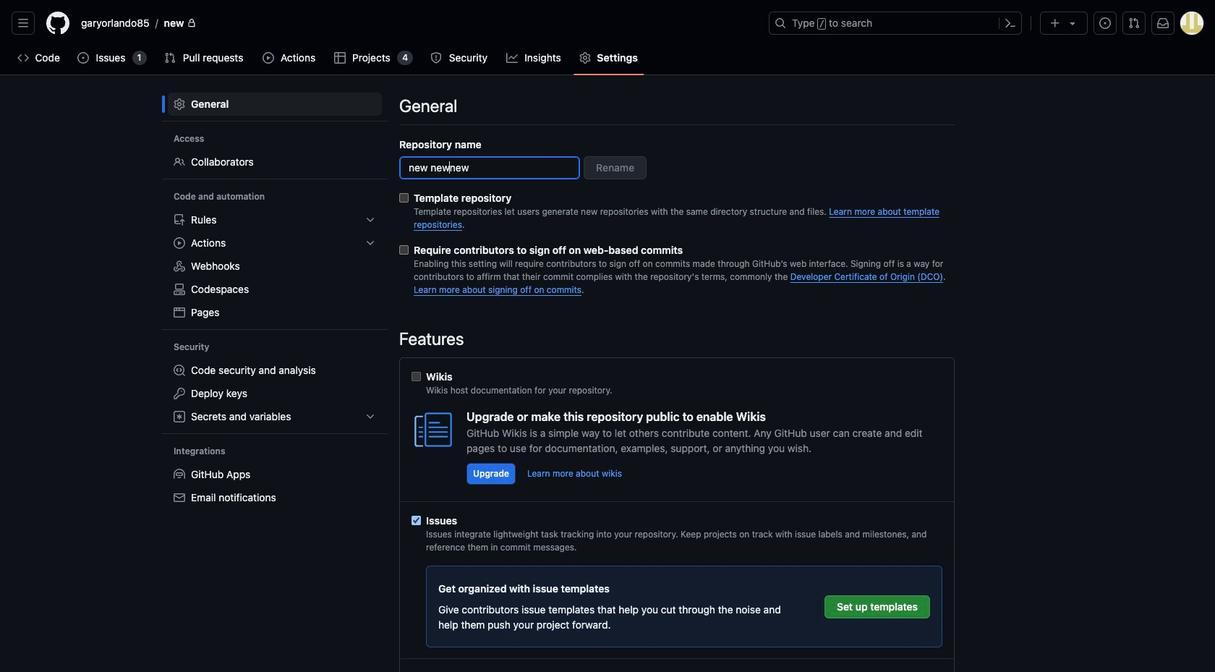 Task type: vqa. For each thing, say whether or not it's contained in the screenshot.
"hubot" icon
yes



Task type: locate. For each thing, give the bounding box(es) containing it.
git pull request image
[[1129, 17, 1140, 29]]

issue opened image for git pull request icon at top right
[[1100, 17, 1111, 29]]

command palette image
[[1005, 17, 1016, 29]]

notifications image
[[1158, 17, 1169, 29]]

None text field
[[399, 156, 580, 179]]

wikis image
[[412, 408, 455, 451]]

wikis group
[[412, 369, 943, 397]]

codespaces image
[[174, 284, 185, 295]]

gear image
[[580, 52, 591, 64], [174, 98, 185, 110]]

0 vertical spatial issue opened image
[[1100, 17, 1111, 29]]

table image
[[334, 52, 346, 64]]

1 horizontal spatial issue opened image
[[1100, 17, 1111, 29]]

git pull request image
[[164, 52, 176, 64]]

issue opened image right the code image
[[78, 52, 89, 64]]

issue opened image left git pull request icon at top right
[[1100, 17, 1111, 29]]

list
[[75, 12, 760, 35], [168, 208, 382, 324], [168, 359, 382, 428], [168, 463, 382, 509]]

people image
[[174, 156, 185, 168]]

issue opened image
[[1100, 17, 1111, 29], [78, 52, 89, 64]]

1 horizontal spatial gear image
[[580, 52, 591, 64]]

1 vertical spatial issue opened image
[[78, 52, 89, 64]]

0 horizontal spatial gear image
[[174, 98, 185, 110]]

None checkbox
[[399, 193, 409, 203], [412, 372, 421, 381], [412, 516, 421, 525], [399, 193, 409, 203], [412, 372, 421, 381], [412, 516, 421, 525]]

0 horizontal spatial issue opened image
[[78, 52, 89, 64]]

None checkbox
[[399, 245, 409, 255]]



Task type: describe. For each thing, give the bounding box(es) containing it.
plus image
[[1050, 17, 1061, 29]]

homepage image
[[46, 12, 69, 35]]

1 vertical spatial gear image
[[174, 98, 185, 110]]

issue opened image for git pull request image
[[78, 52, 89, 64]]

browser image
[[174, 307, 185, 318]]

code image
[[17, 52, 29, 64]]

shield image
[[431, 52, 442, 64]]

play image
[[262, 52, 274, 64]]

lock image
[[187, 19, 196, 27]]

hubot image
[[174, 469, 185, 480]]

0 vertical spatial gear image
[[580, 52, 591, 64]]

graph image
[[506, 52, 518, 64]]

codescan image
[[174, 365, 185, 376]]

key image
[[174, 388, 185, 399]]

triangle down image
[[1067, 17, 1079, 29]]

mail image
[[174, 492, 185, 503]]

webhook image
[[174, 260, 185, 272]]



